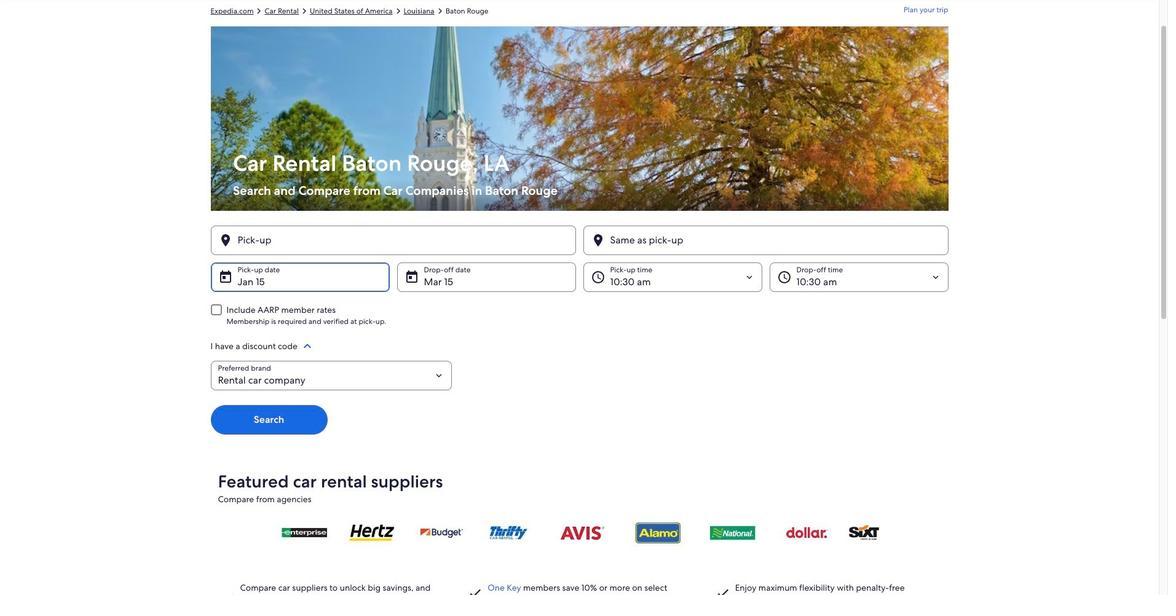 Task type: vqa. For each thing, say whether or not it's contained in the screenshot.
IF
no



Task type: locate. For each thing, give the bounding box(es) containing it.
2 directional image from the left
[[299, 6, 310, 17]]

0 horizontal spatial directional image
[[254, 6, 265, 17]]

1 horizontal spatial directional image
[[299, 6, 310, 17]]

directional image
[[254, 6, 265, 17], [299, 6, 310, 17], [435, 6, 446, 17]]

active image
[[300, 339, 315, 354]]

2 horizontal spatial directional image
[[435, 6, 446, 17]]



Task type: describe. For each thing, give the bounding box(es) containing it.
3 directional image from the left
[[435, 6, 446, 17]]

car suppliers logo image
[[218, 510, 941, 555]]

directional image
[[393, 6, 404, 17]]

1 directional image from the left
[[254, 6, 265, 17]]



